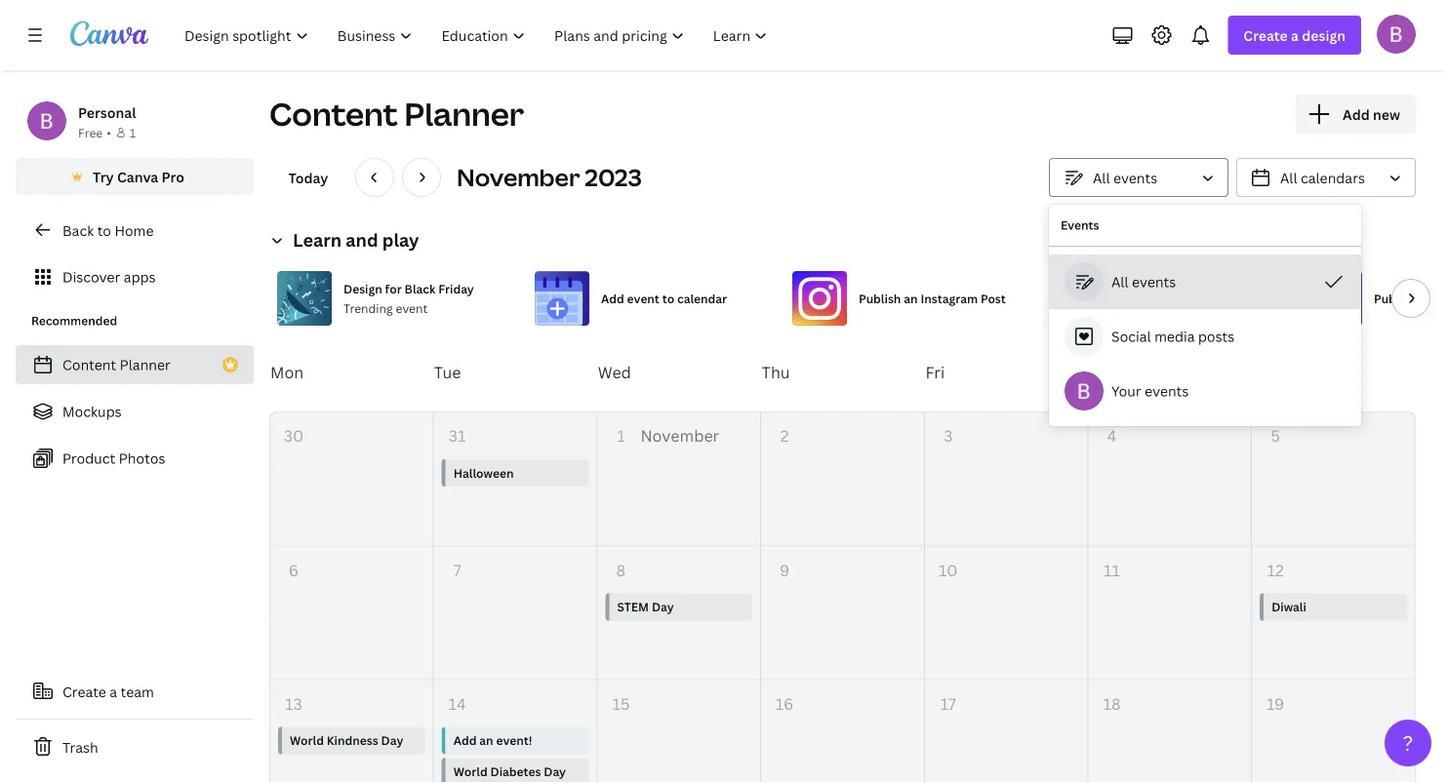 Task type: locate. For each thing, give the bounding box(es) containing it.
publish for publish a soc
[[1374, 290, 1417, 306]]

publish for publish an instagram post
[[859, 290, 901, 306]]

november down wednesday column header
[[641, 426, 720, 447]]

1 horizontal spatial a
[[1291, 26, 1299, 44]]

and
[[346, 228, 378, 252]]

1 vertical spatial all events
[[1112, 273, 1176, 291]]

1 horizontal spatial day
[[544, 764, 566, 781]]

1 vertical spatial events
[[1132, 273, 1176, 291]]

1 vertical spatial an
[[480, 733, 494, 749]]

a inside button
[[110, 683, 117, 701]]

thu
[[762, 362, 790, 383]]

day right diabetes
[[544, 764, 566, 781]]

world
[[290, 733, 324, 749], [454, 764, 488, 781]]

social
[[1168, 290, 1201, 306]]

add left event!
[[454, 733, 477, 749]]

0 vertical spatial day
[[652, 599, 674, 615]]

2 vertical spatial add
[[454, 733, 477, 749]]

2 vertical spatial events
[[1145, 382, 1189, 401]]

halloween
[[454, 465, 514, 481]]

saturday column header
[[1089, 334, 1252, 412]]

1 vertical spatial a
[[1419, 290, 1426, 306]]

learn and play
[[293, 228, 419, 252]]

add inside button
[[1343, 105, 1370, 123]]

world inside button
[[454, 764, 488, 781]]

1 vertical spatial content planner
[[62, 356, 171, 374]]

a for design
[[1291, 26, 1299, 44]]

1 vertical spatial add
[[601, 290, 624, 306]]

1 horizontal spatial content
[[269, 93, 398, 135]]

all up events
[[1093, 168, 1110, 187]]

november
[[457, 162, 580, 193], [641, 426, 720, 447]]

today
[[289, 168, 328, 187]]

0 horizontal spatial november
[[457, 162, 580, 193]]

0 horizontal spatial add
[[454, 733, 477, 749]]

planner up mockups link
[[120, 356, 171, 374]]

1 horizontal spatial publish
[[1374, 290, 1417, 306]]

events for all events option
[[1132, 273, 1176, 291]]

all events up events
[[1093, 168, 1158, 187]]

0 horizontal spatial event
[[396, 300, 428, 316]]

world for world kindness day
[[290, 733, 324, 749]]

content
[[269, 93, 398, 135], [62, 356, 116, 374]]

all events inside option
[[1112, 273, 1176, 291]]

2 horizontal spatial a
[[1419, 290, 1426, 306]]

thursday column header
[[761, 334, 925, 412]]

all up social at the right top of the page
[[1112, 273, 1129, 291]]

november left '2023'
[[457, 162, 580, 193]]

1 horizontal spatial all
[[1112, 273, 1129, 291]]

1 horizontal spatial world
[[454, 764, 488, 781]]

an for add
[[480, 733, 494, 749]]

1 horizontal spatial november
[[641, 426, 720, 447]]

0 vertical spatial content planner
[[269, 93, 524, 135]]

0 horizontal spatial create
[[62, 683, 106, 701]]

2 vertical spatial a
[[110, 683, 117, 701]]

try
[[93, 167, 114, 186]]

november row
[[270, 413, 1415, 547]]

all for all calendars button
[[1281, 168, 1298, 187]]

0 vertical spatial content
[[269, 93, 398, 135]]

to right back
[[97, 221, 111, 240]]

day
[[652, 599, 674, 615], [381, 733, 403, 749], [544, 764, 566, 781]]

1 horizontal spatial an
[[904, 290, 918, 306]]

0 vertical spatial november
[[457, 162, 580, 193]]

add an event! button
[[442, 728, 589, 755]]

publish an instagram post
[[859, 290, 1006, 306]]

new
[[1373, 105, 1401, 123]]

day inside "button"
[[381, 733, 403, 749]]

2 horizontal spatial add
[[1343, 105, 1370, 123]]

to left calendar
[[662, 290, 675, 306]]

publish a soc
[[1374, 290, 1448, 306]]

0 vertical spatial to
[[97, 221, 111, 240]]

publish
[[859, 290, 901, 306], [1374, 290, 1417, 306]]

day for world diabetes day
[[544, 764, 566, 781]]

create left design
[[1244, 26, 1288, 44]]

product
[[62, 449, 115, 468]]

a
[[1291, 26, 1299, 44], [1419, 290, 1426, 306], [110, 683, 117, 701]]

create inside button
[[62, 683, 106, 701]]

create
[[1244, 26, 1288, 44], [62, 683, 106, 701]]

0 horizontal spatial an
[[480, 733, 494, 749]]

mon
[[270, 362, 304, 383]]

events
[[1114, 168, 1158, 187], [1132, 273, 1176, 291], [1145, 382, 1189, 401]]

add
[[1343, 105, 1370, 123], [601, 290, 624, 306], [454, 733, 477, 749]]

1 horizontal spatial add
[[601, 290, 624, 306]]

calendars
[[1301, 168, 1365, 187]]

add left new
[[1343, 105, 1370, 123]]

list box
[[1049, 255, 1362, 419]]

2 horizontal spatial all
[[1281, 168, 1298, 187]]

0 vertical spatial create
[[1244, 26, 1288, 44]]

world down add an event!
[[454, 764, 488, 781]]

0 vertical spatial planner
[[404, 93, 524, 135]]

day inside button
[[544, 764, 566, 781]]

0 horizontal spatial publish
[[859, 290, 901, 306]]

a for team
[[110, 683, 117, 701]]

an left instagram
[[904, 290, 918, 306]]

a left design
[[1291, 26, 1299, 44]]

list
[[16, 346, 254, 478]]

list box containing all events
[[1049, 255, 1362, 419]]

? button
[[1385, 720, 1432, 767]]

0 horizontal spatial world
[[290, 733, 324, 749]]

create inside dropdown button
[[1244, 26, 1288, 44]]

row
[[269, 334, 1416, 412], [270, 547, 1415, 681], [270, 681, 1415, 783]]

0 horizontal spatial a
[[110, 683, 117, 701]]

content down recommended on the top left of page
[[62, 356, 116, 374]]

home
[[115, 221, 154, 240]]

0 vertical spatial add
[[1343, 105, 1370, 123]]

sat
[[1090, 362, 1114, 383]]

canva
[[117, 167, 158, 186]]

create for create a team
[[62, 683, 106, 701]]

0 vertical spatial world
[[290, 733, 324, 749]]

0 horizontal spatial all
[[1093, 168, 1110, 187]]

learn and play button
[[262, 221, 1416, 264]]

an inside 'button'
[[480, 733, 494, 749]]

today button
[[269, 158, 347, 197]]

november inside november "row"
[[641, 426, 720, 447]]

wed
[[598, 362, 631, 383]]

an
[[904, 290, 918, 306], [480, 733, 494, 749]]

event!
[[496, 733, 532, 749]]

all inside option
[[1112, 273, 1129, 291]]

post
[[981, 290, 1006, 306]]

top level navigation element
[[172, 16, 784, 55]]

0 vertical spatial a
[[1291, 26, 1299, 44]]

event down black
[[396, 300, 428, 316]]

publish left instagram
[[859, 290, 901, 306]]

0 horizontal spatial planner
[[120, 356, 171, 374]]

discover apps
[[62, 268, 156, 286]]

1 vertical spatial planner
[[120, 356, 171, 374]]

2 publish from the left
[[1374, 290, 1417, 306]]

day right kindness
[[381, 733, 403, 749]]

1 publish from the left
[[859, 290, 901, 306]]

1 vertical spatial world
[[454, 764, 488, 781]]

add up "wed"
[[601, 290, 624, 306]]

event
[[627, 290, 660, 306], [396, 300, 428, 316]]

add inside 'button'
[[454, 733, 477, 749]]

world diabetes day button
[[442, 759, 589, 783]]

a left team
[[110, 683, 117, 701]]

1 vertical spatial november
[[641, 426, 720, 447]]

design
[[344, 281, 382, 297]]

apps
[[124, 268, 156, 286]]

event left calendar
[[627, 290, 660, 306]]

row containing stem day
[[270, 547, 1415, 681]]

all events up social at the right top of the page
[[1112, 273, 1176, 291]]

sunday column header
[[1252, 334, 1416, 412]]

content planner inside list
[[62, 356, 171, 374]]

0 horizontal spatial day
[[381, 733, 403, 749]]

content planner
[[269, 93, 524, 135], [62, 356, 171, 374]]

1 horizontal spatial content planner
[[269, 93, 524, 135]]

an left event!
[[480, 733, 494, 749]]

2 vertical spatial day
[[544, 764, 566, 781]]

1 horizontal spatial create
[[1244, 26, 1288, 44]]

world left kindness
[[290, 733, 324, 749]]

content up today button
[[269, 93, 398, 135]]

create a team
[[62, 683, 154, 701]]

1 vertical spatial create
[[62, 683, 106, 701]]

publish left soc
[[1374, 290, 1417, 306]]

add an event!
[[454, 733, 532, 749]]

1 vertical spatial content
[[62, 356, 116, 374]]

product photos
[[62, 449, 165, 468]]

planner down top level navigation element
[[404, 93, 524, 135]]

photos
[[119, 449, 165, 468]]

create left team
[[62, 683, 106, 701]]

1 vertical spatial to
[[662, 290, 675, 306]]

to
[[97, 221, 111, 240], [662, 290, 675, 306]]

a inside dropdown button
[[1291, 26, 1299, 44]]

free
[[78, 124, 103, 141]]

back to home link
[[16, 211, 254, 250]]

0 horizontal spatial to
[[97, 221, 111, 240]]

all events
[[1093, 168, 1158, 187], [1112, 273, 1176, 291]]

all left the calendars at top
[[1281, 168, 1298, 187]]

media
[[1155, 327, 1195, 346]]

2 horizontal spatial day
[[652, 599, 674, 615]]

all
[[1093, 168, 1110, 187], [1281, 168, 1298, 187], [1112, 273, 1129, 291]]

0 vertical spatial an
[[904, 290, 918, 306]]

mockups
[[62, 403, 122, 421]]

All events button
[[1049, 158, 1229, 197]]

social media posts button
[[1049, 309, 1362, 364]]

day right stem
[[652, 599, 674, 615]]

diwali
[[1272, 599, 1307, 615]]

november for november 2023
[[457, 162, 580, 193]]

world inside "button"
[[290, 733, 324, 749]]

team
[[121, 683, 154, 701]]

a left soc
[[1419, 290, 1426, 306]]

0 vertical spatial events
[[1114, 168, 1158, 187]]

0 horizontal spatial content planner
[[62, 356, 171, 374]]

connect
[[1117, 290, 1165, 306]]

1 vertical spatial day
[[381, 733, 403, 749]]

back to home
[[62, 221, 154, 240]]

planner
[[404, 93, 524, 135], [120, 356, 171, 374]]

mockups link
[[16, 392, 254, 431]]



Task type: vqa. For each thing, say whether or not it's contained in the screenshot.
social
yes



Task type: describe. For each thing, give the bounding box(es) containing it.
diabetes
[[490, 764, 541, 781]]

0 horizontal spatial content
[[62, 356, 116, 374]]

event inside the design for black friday trending event
[[396, 300, 428, 316]]

free •
[[78, 124, 111, 141]]

recommended
[[31, 313, 117, 329]]

monday column header
[[269, 334, 433, 412]]

bob builder image
[[1377, 14, 1416, 53]]

social
[[1112, 327, 1151, 346]]

1
[[130, 124, 136, 141]]

•
[[107, 124, 111, 141]]

play
[[382, 228, 419, 252]]

connect social accounts
[[1117, 290, 1256, 306]]

trash
[[62, 738, 98, 757]]

all events button
[[1049, 255, 1362, 309]]

november 2023
[[457, 162, 642, 193]]

stem day button
[[606, 594, 753, 621]]

social media posts option
[[1049, 309, 1362, 364]]

create for create a design
[[1244, 26, 1288, 44]]

day inside 'button'
[[652, 599, 674, 615]]

tue
[[434, 362, 461, 383]]

calendar
[[677, 290, 727, 306]]

back
[[62, 221, 94, 240]]

create a design
[[1244, 26, 1346, 44]]

add for add event to calendar
[[601, 290, 624, 306]]

design
[[1302, 26, 1346, 44]]

add new button
[[1296, 95, 1416, 134]]

tuesday column header
[[433, 334, 597, 412]]

2023
[[585, 162, 642, 193]]

world kindness day
[[290, 733, 403, 749]]

product photos link
[[16, 439, 254, 478]]

try canva pro
[[93, 167, 184, 186]]

pro
[[162, 167, 184, 186]]

1 horizontal spatial to
[[662, 290, 675, 306]]

world kindness day button
[[278, 728, 425, 755]]

content planner link
[[16, 346, 254, 385]]

add for add new
[[1343, 105, 1370, 123]]

design for black friday trending event
[[344, 281, 474, 316]]

accounts
[[1204, 290, 1256, 306]]

stem day
[[617, 599, 674, 615]]

your events button
[[1049, 364, 1362, 419]]

kindness
[[327, 733, 378, 749]]

november for november
[[641, 426, 720, 447]]

events
[[1061, 217, 1099, 233]]

discover
[[62, 268, 120, 286]]

soc
[[1429, 290, 1448, 306]]

your
[[1112, 382, 1142, 401]]

1 horizontal spatial event
[[627, 290, 660, 306]]

all for all events button
[[1093, 168, 1110, 187]]

world diabetes day
[[454, 764, 566, 781]]

row containing mon
[[269, 334, 1416, 412]]

social media posts
[[1112, 327, 1235, 346]]

your events option
[[1049, 364, 1362, 419]]

row containing world kindness day
[[270, 681, 1415, 783]]

day for world kindness day
[[381, 733, 403, 749]]

world for world diabetes day
[[454, 764, 488, 781]]

create a design button
[[1228, 16, 1362, 55]]

an for publish
[[904, 290, 918, 306]]

wednesday column header
[[597, 334, 761, 412]]

a for soc
[[1419, 290, 1426, 306]]

trash link
[[16, 728, 254, 767]]

stem
[[617, 599, 649, 615]]

1 horizontal spatial planner
[[404, 93, 524, 135]]

All calendars button
[[1237, 158, 1416, 197]]

events for your events option
[[1145, 382, 1189, 401]]

instagram
[[921, 290, 978, 306]]

all calendars
[[1281, 168, 1365, 187]]

discover apps link
[[16, 258, 254, 297]]

create a team button
[[16, 673, 254, 712]]

learn
[[293, 228, 342, 252]]

friday column header
[[925, 334, 1089, 412]]

diwali button
[[1260, 594, 1408, 621]]

fri
[[926, 362, 945, 383]]

add new
[[1343, 105, 1401, 123]]

halloween button
[[442, 460, 589, 487]]

trending
[[344, 300, 393, 316]]

try canva pro button
[[16, 158, 254, 195]]

add for add an event!
[[454, 733, 477, 749]]

black
[[405, 281, 436, 297]]

0 vertical spatial all events
[[1093, 168, 1158, 187]]

list containing content planner
[[16, 346, 254, 478]]

for
[[385, 281, 402, 297]]

all events option
[[1049, 255, 1362, 309]]

friday
[[438, 281, 474, 297]]

?
[[1403, 730, 1414, 757]]

posts
[[1199, 327, 1235, 346]]

your events
[[1112, 382, 1189, 401]]

add event to calendar
[[601, 290, 727, 306]]

personal
[[78, 103, 136, 122]]



